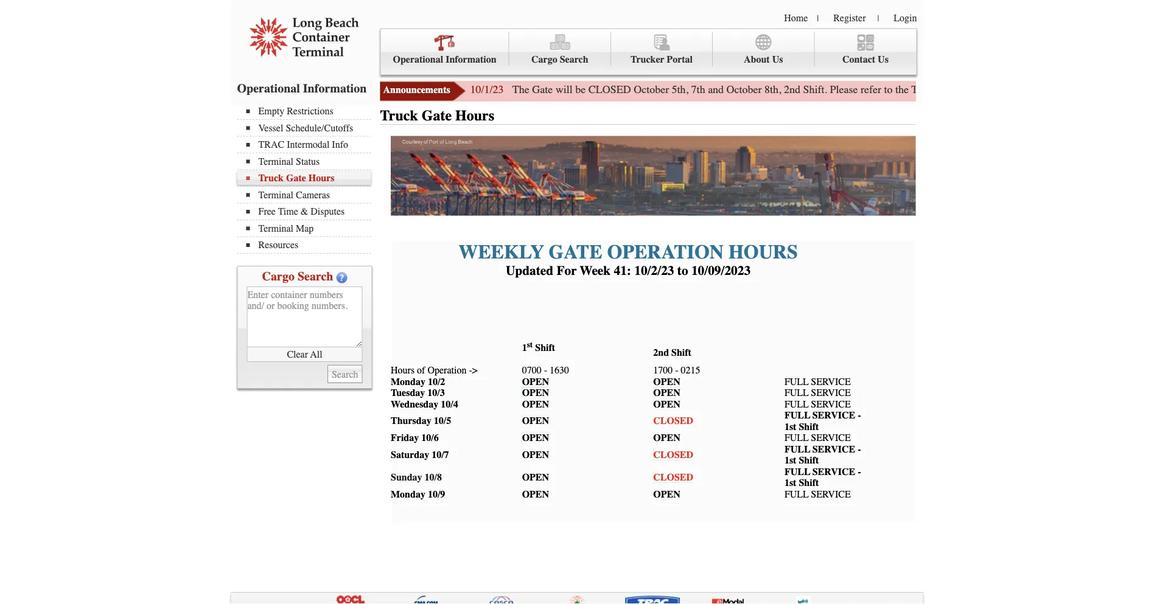 Task type: describe. For each thing, give the bounding box(es) containing it.
1 st shift​
[[522, 340, 555, 354]]

shift for sunday 10/8
[[799, 477, 819, 489]]

tuesday 10/3
[[391, 387, 445, 399]]

5 full from the top
[[785, 432, 809, 444]]

shift.
[[803, 83, 827, 96]]

full service for tuesday 10/3
[[785, 387, 851, 399]]

us for contact us
[[878, 54, 889, 65]]

free time & disputes link
[[246, 206, 371, 217]]

1 for from the left
[[1037, 83, 1050, 96]]

the
[[512, 83, 529, 96]]

portal
[[667, 54, 693, 65]]

wednesday 10/4
[[391, 399, 458, 410]]

thursday 10/5
[[391, 415, 451, 427]]

operation
[[607, 241, 724, 263]]

3 full from the top
[[785, 399, 809, 410]]

restrictions
[[287, 106, 333, 117]]

hours left of
[[391, 365, 415, 376]]

0 vertical spatial to
[[884, 83, 893, 96]]

tuesday
[[391, 387, 425, 399]]

1 vertical spatial operational
[[237, 81, 300, 95]]

week
[[580, 263, 611, 278]]

2 for from the left
[[1138, 83, 1150, 96]]

monday for monday 10/2
[[391, 376, 425, 387]]

cargo search link
[[509, 32, 611, 66]]

sunday 10/8
[[391, 472, 442, 483]]

0 horizontal spatial search
[[298, 270, 333, 284]]

operation
[[428, 365, 467, 376]]

10/3
[[427, 387, 445, 399]]

map
[[296, 223, 314, 234]]

info
[[332, 139, 348, 150]]

shift for thursday 10/5
[[799, 421, 819, 432]]

serv
[[811, 432, 835, 444]]

us for about us
[[772, 54, 783, 65]]

free
[[258, 206, 276, 217]]

10/2/23
[[634, 263, 674, 278]]

trac
[[258, 139, 284, 150]]

weekly
[[458, 241, 544, 263]]

1700
[[653, 365, 673, 376]]

menu bar containing empty restrictions
[[237, 104, 377, 254]]

shift​
[[535, 342, 555, 354]]

resources
[[258, 240, 298, 251]]

be
[[575, 83, 586, 96]]

terminal map link
[[246, 223, 371, 234]]

register link
[[833, 12, 866, 23]]

announcements
[[383, 84, 450, 96]]

full service for wednesday 10/4
[[785, 399, 851, 410]]

0700 - 1630
[[522, 365, 569, 376]]

full service for monday 10/2
[[785, 376, 851, 387]]

1st for 10/5
[[785, 421, 796, 432]]

terminal cameras link
[[246, 189, 371, 201]]

clear all button
[[247, 348, 362, 362]]

1700 - 0215
[[653, 365, 700, 376]]

monday 10/9
[[391, 489, 445, 500]]

1 horizontal spatial operational
[[393, 54, 443, 65]]

clear
[[287, 349, 308, 360]]

empty restrictions link
[[246, 106, 371, 117]]

disputes
[[311, 206, 345, 217]]

10/4
[[441, 399, 458, 410]]

contact
[[842, 54, 875, 65]]

2 horizontal spatial truck
[[911, 83, 937, 96]]

1 vertical spatial operational information
[[237, 81, 367, 95]]

home link
[[784, 12, 808, 23]]

about
[[744, 54, 770, 65]]

for
[[557, 263, 577, 278]]

0215
[[681, 365, 700, 376]]

1 vertical spatial to
[[677, 263, 688, 278]]

hours of operation ->
[[391, 365, 478, 376]]

updated
[[506, 263, 553, 278]]

schedule/cutoffs
[[286, 122, 353, 134]]

7 full from the top
[[785, 466, 810, 477]]

trucker portal
[[631, 54, 693, 65]]

wednesday
[[391, 399, 438, 410]]

10/7
[[432, 449, 449, 461]]

41:
[[614, 263, 631, 278]]

login
[[894, 12, 917, 23]]

thursday
[[391, 415, 431, 427]]

hours inside empty restrictions vessel schedule/cutoffs trac intermodal info terminal status truck gate hours terminal cameras free time & disputes terminal map resources
[[309, 173, 334, 184]]

full service - 1st shift for 10/7
[[785, 444, 861, 466]]

please
[[830, 83, 858, 96]]

1 horizontal spatial truck
[[380, 107, 418, 124]]

hours down 10/1/23
[[455, 107, 494, 124]]

1st for 10/7
[[785, 455, 796, 466]]

all
[[310, 349, 322, 360]]

the
[[895, 83, 909, 96]]

10/1/23 the gate will be closed october 5th, 7th and october 8th, 2nd shift. please refer to the truck gate hours web page for further gate details for t
[[470, 83, 1154, 96]]

full serv ice
[[785, 432, 851, 444]]

contact us
[[842, 54, 889, 65]]

1 | from the left
[[817, 13, 819, 23]]

friday
[[391, 432, 419, 444]]

5th,
[[672, 83, 688, 96]]

1
[[522, 342, 527, 354]]

menu bar containing operational information
[[380, 28, 917, 75]]

1 horizontal spatial operational information
[[393, 54, 497, 65]]

t
[[1153, 83, 1154, 96]]

0700
[[522, 365, 541, 376]]

weekly gate operation hours
[[458, 241, 798, 263]]

1 october from the left
[[634, 83, 669, 96]]

status
[[296, 156, 320, 167]]

intermodal
[[287, 139, 330, 150]]

10/1/23
[[470, 83, 504, 96]]

home
[[784, 12, 808, 23]]

0 horizontal spatial cargo
[[262, 270, 295, 284]]

shift for saturday 10/7
[[799, 455, 819, 466]]

cameras
[[296, 189, 330, 201]]

6 full from the top
[[785, 444, 810, 455]]

time
[[278, 206, 298, 217]]



Task type: locate. For each thing, give the bounding box(es) containing it.
page
[[1014, 83, 1034, 96]]

gate inside empty restrictions vessel schedule/cutoffs trac intermodal info terminal status truck gate hours terminal cameras free time & disputes terminal map resources
[[286, 173, 306, 184]]

gate
[[1085, 83, 1104, 96]]

details
[[1106, 83, 1135, 96]]

updated for week 41: 10/2/23 to 10/09/2023
[[506, 263, 751, 278]]

full service - 1st shift for 10/5
[[785, 410, 861, 432]]

truck right the
[[911, 83, 937, 96]]

terminal down trac
[[258, 156, 293, 167]]

1 vertical spatial cargo
[[262, 270, 295, 284]]

|
[[817, 13, 819, 23], [877, 13, 879, 23]]

us right about
[[772, 54, 783, 65]]

october right and
[[727, 83, 762, 96]]

0 vertical spatial operational information
[[393, 54, 497, 65]]

1 monday from the top
[[391, 376, 425, 387]]

clear all
[[287, 349, 322, 360]]

operational up announcements
[[393, 54, 443, 65]]

full
[[785, 376, 809, 387], [785, 387, 809, 399], [785, 399, 809, 410], [785, 410, 810, 421], [785, 432, 809, 444], [785, 444, 810, 455], [785, 466, 810, 477], [785, 489, 809, 500]]

web
[[993, 83, 1011, 96]]

1 full from the top
[[785, 376, 809, 387]]

service
[[811, 376, 851, 387], [811, 387, 851, 399], [811, 399, 851, 410], [812, 410, 855, 421], [812, 444, 855, 455], [812, 466, 855, 477], [811, 489, 851, 500]]

0 vertical spatial monday
[[391, 376, 425, 387]]

to
[[884, 83, 893, 96], [677, 263, 688, 278]]

further
[[1053, 83, 1083, 96]]

1 vertical spatial 2nd
[[653, 347, 669, 358]]

monday up wednesday
[[391, 376, 425, 387]]

0 vertical spatial menu bar
[[380, 28, 917, 75]]

1 vertical spatial monday
[[391, 489, 425, 500]]

0 horizontal spatial |
[[817, 13, 819, 23]]

0 horizontal spatial menu bar
[[237, 104, 377, 254]]

1 full service from the top
[[785, 376, 851, 387]]

2 vertical spatial terminal
[[258, 223, 293, 234]]

hours left web
[[963, 83, 990, 96]]

2 us from the left
[[878, 54, 889, 65]]

empty
[[258, 106, 284, 117]]

10/09/2023
[[691, 263, 751, 278]]

october left "5th,"
[[634, 83, 669, 96]]

contact us link
[[815, 32, 916, 66]]

3 terminal from the top
[[258, 223, 293, 234]]

cargo search
[[531, 54, 588, 65], [262, 270, 333, 284]]

operational information up announcements
[[393, 54, 497, 65]]

to right 10/2/23
[[677, 263, 688, 278]]

0 horizontal spatial for
[[1037, 83, 1050, 96]]

truck down trac
[[258, 173, 284, 184]]

truck inside empty restrictions vessel schedule/cutoffs trac intermodal info terminal status truck gate hours terminal cameras free time & disputes terminal map resources
[[258, 173, 284, 184]]

truck gate hours
[[380, 107, 494, 124]]

1 horizontal spatial us
[[878, 54, 889, 65]]

10/8
[[425, 472, 442, 483]]

1st for 10/8
[[785, 477, 796, 489]]

gate
[[549, 241, 602, 263]]

2nd up 1700
[[653, 347, 669, 358]]

1 horizontal spatial menu bar
[[380, 28, 917, 75]]

ice
[[835, 432, 851, 444]]

2nd right 8th,
[[784, 83, 800, 96]]

cargo search up will
[[531, 54, 588, 65]]

sunday
[[391, 472, 422, 483]]

cargo search down resources link
[[262, 270, 333, 284]]

1 horizontal spatial information
[[446, 54, 497, 65]]

2 1st from the top
[[785, 455, 796, 466]]

3 full service from the top
[[785, 399, 851, 410]]

0 horizontal spatial operational
[[237, 81, 300, 95]]

for left 't'
[[1138, 83, 1150, 96]]

2 full service - 1st shift from the top
[[785, 444, 861, 466]]

0 vertical spatial 1st
[[785, 421, 796, 432]]

cargo
[[531, 54, 557, 65], [262, 270, 295, 284]]

full service - 1st shift for 10/8
[[785, 466, 861, 489]]

2 vertical spatial truck
[[258, 173, 284, 184]]

0 vertical spatial operational
[[393, 54, 443, 65]]

saturday
[[391, 449, 429, 461]]

0 vertical spatial search
[[560, 54, 588, 65]]

0 horizontal spatial 2nd
[[653, 347, 669, 358]]

shift
[[671, 347, 691, 358], [799, 421, 819, 432], [799, 455, 819, 466], [799, 477, 819, 489]]

2 monday from the top
[[391, 489, 425, 500]]

&
[[301, 206, 308, 217]]

information up 10/1/23
[[446, 54, 497, 65]]

refer
[[861, 83, 881, 96]]

10/2
[[428, 376, 445, 387]]

2 october from the left
[[727, 83, 762, 96]]

1 horizontal spatial 2nd
[[784, 83, 800, 96]]

us right contact
[[878, 54, 889, 65]]

3 1st from the top
[[785, 477, 796, 489]]

8th,
[[765, 83, 781, 96]]

operational
[[393, 54, 443, 65], [237, 81, 300, 95]]

truck gate hours link
[[246, 173, 371, 184]]

us
[[772, 54, 783, 65], [878, 54, 889, 65]]

about us
[[744, 54, 783, 65]]

about us link
[[713, 32, 815, 66]]

0 vertical spatial information
[[446, 54, 497, 65]]

1 vertical spatial search
[[298, 270, 333, 284]]

monday down sunday
[[391, 489, 425, 500]]

10/5
[[434, 415, 451, 427]]

2 vertical spatial 1st
[[785, 477, 796, 489]]

terminal up resources
[[258, 223, 293, 234]]

0 horizontal spatial truck
[[258, 173, 284, 184]]

cargo down resources
[[262, 270, 295, 284]]

3 full service - 1st shift from the top
[[785, 466, 861, 489]]

1 horizontal spatial search
[[560, 54, 588, 65]]

operational information
[[393, 54, 497, 65], [237, 81, 367, 95]]

for right page
[[1037, 83, 1050, 96]]

| left login in the top right of the page
[[877, 13, 879, 23]]

0 vertical spatial cargo
[[531, 54, 557, 65]]

full service for monday 10/9
[[785, 489, 851, 500]]

hours up 'cameras'
[[309, 173, 334, 184]]

1 horizontal spatial to
[[884, 83, 893, 96]]

friday 10/6
[[391, 432, 439, 444]]

1 vertical spatial 1st
[[785, 455, 796, 466]]

10/9
[[428, 489, 445, 500]]

None submit
[[327, 365, 362, 383]]

1 terminal from the top
[[258, 156, 293, 167]]

trac intermodal info link
[[246, 139, 371, 150]]

search up be
[[560, 54, 588, 65]]

terminal up free
[[258, 189, 293, 201]]

2nd shift
[[653, 347, 691, 358]]

to left the
[[884, 83, 893, 96]]

10/6
[[421, 432, 439, 444]]

terminal status link
[[246, 156, 371, 167]]

2 full from the top
[[785, 387, 809, 399]]

truck down announcements
[[380, 107, 418, 124]]

information up restrictions
[[303, 81, 367, 95]]

1 vertical spatial information
[[303, 81, 367, 95]]

cargo search inside cargo search link
[[531, 54, 588, 65]]

-
[[469, 365, 472, 376], [544, 365, 547, 376], [675, 365, 678, 376], [858, 410, 861, 421], [858, 444, 861, 455], [858, 466, 861, 477]]

1 vertical spatial terminal
[[258, 189, 293, 201]]

operational up empty
[[237, 81, 300, 95]]

cargo up will
[[531, 54, 557, 65]]

vessel
[[258, 122, 283, 134]]

| right home at right top
[[817, 13, 819, 23]]

1 horizontal spatial cargo
[[531, 54, 557, 65]]

monday 10/2
[[391, 376, 445, 387]]

0 horizontal spatial us
[[772, 54, 783, 65]]

vessel schedule/cutoffs link
[[246, 122, 371, 134]]

0 horizontal spatial october
[[634, 83, 669, 96]]

1 vertical spatial truck
[[380, 107, 418, 124]]

2 full service from the top
[[785, 387, 851, 399]]

1 horizontal spatial for
[[1138, 83, 1150, 96]]

search down resources link
[[298, 270, 333, 284]]

7th
[[691, 83, 705, 96]]

1 vertical spatial menu bar
[[237, 104, 377, 254]]

0 vertical spatial truck
[[911, 83, 937, 96]]

monday for monday 10/9
[[391, 489, 425, 500]]

1st
[[785, 421, 796, 432], [785, 455, 796, 466], [785, 477, 796, 489]]

1 full service - 1st shift from the top
[[785, 410, 861, 432]]

resources link
[[246, 240, 371, 251]]

0 horizontal spatial operational information
[[237, 81, 367, 95]]

of
[[417, 365, 425, 376]]

empty restrictions vessel schedule/cutoffs trac intermodal info terminal status truck gate hours terminal cameras free time & disputes terminal map resources
[[258, 106, 353, 251]]

4 full from the top
[[785, 410, 810, 421]]

login link
[[894, 12, 917, 23]]

1 horizontal spatial october
[[727, 83, 762, 96]]

2nd
[[784, 83, 800, 96], [653, 347, 669, 358]]

Enter container numbers and/ or booking numbers.  text field
[[247, 287, 362, 348]]

0 vertical spatial cargo search
[[531, 54, 588, 65]]

menu bar
[[380, 28, 917, 75], [237, 104, 377, 254]]

2 | from the left
[[877, 13, 879, 23]]

closed
[[588, 83, 631, 96], [653, 415, 693, 427], [653, 449, 693, 461], [653, 472, 693, 483]]

>
[[472, 365, 478, 376]]

gate
[[532, 83, 553, 96], [940, 83, 961, 96], [422, 107, 452, 124], [286, 173, 306, 184]]

8 full from the top
[[785, 489, 809, 500]]

0 horizontal spatial information
[[303, 81, 367, 95]]

trucker portal link
[[611, 32, 713, 66]]

0 vertical spatial terminal
[[258, 156, 293, 167]]

1 1st from the top
[[785, 421, 796, 432]]

1 us from the left
[[772, 54, 783, 65]]

4 full service from the top
[[785, 489, 851, 500]]

1 horizontal spatial |
[[877, 13, 879, 23]]

2 terminal from the top
[[258, 189, 293, 201]]

will
[[556, 83, 573, 96]]

0 horizontal spatial to
[[677, 263, 688, 278]]

1 vertical spatial cargo search
[[262, 270, 333, 284]]

trucker
[[631, 54, 664, 65]]

0 horizontal spatial cargo search
[[262, 270, 333, 284]]

and
[[708, 83, 724, 96]]

hours
[[729, 241, 798, 263]]

0 vertical spatial 2nd
[[784, 83, 800, 96]]

operational information up 'empty restrictions' link
[[237, 81, 367, 95]]

1 horizontal spatial cargo search
[[531, 54, 588, 65]]

operational information link
[[381, 32, 509, 66]]



Task type: vqa. For each thing, say whether or not it's contained in the screenshot.
Week
yes



